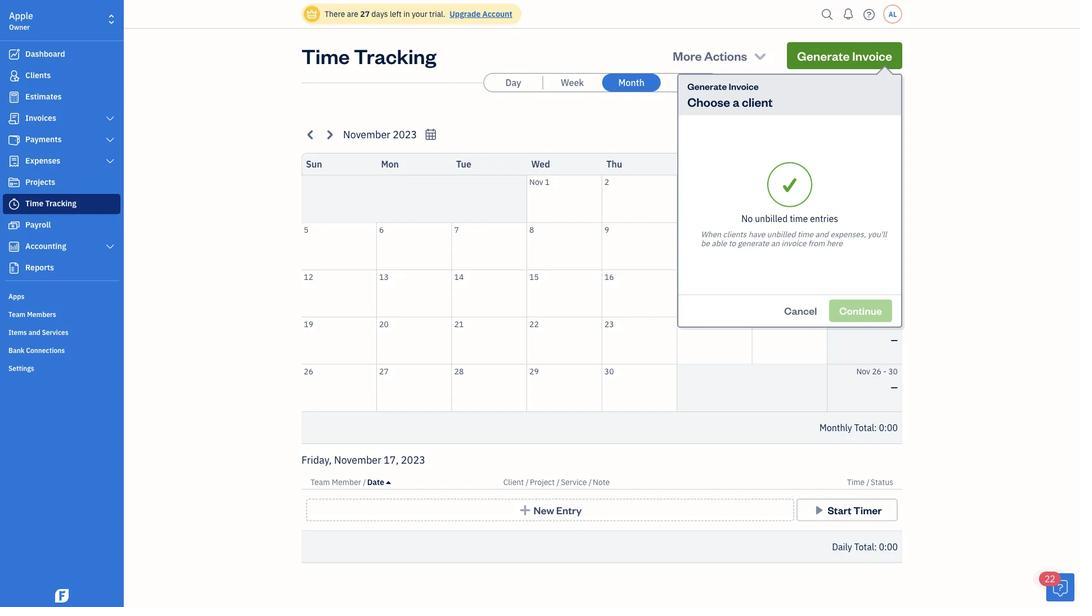 Task type: vqa. For each thing, say whether or not it's contained in the screenshot.
AND inside Main ELEMENT
yes



Task type: describe. For each thing, give the bounding box(es) containing it.
play image
[[813, 505, 826, 516]]

1 vertical spatial unbilled
[[767, 229, 796, 239]]

generate invoice choose a client
[[688, 80, 773, 110]]

1 / from the left
[[363, 477, 366, 488]]

14
[[454, 272, 464, 282]]

25 inside button
[[755, 319, 764, 329]]

chevron large down image for payments
[[105, 136, 115, 145]]

accounting link
[[3, 237, 120, 257]]

be
[[701, 238, 710, 248]]

23
[[605, 319, 614, 329]]

22 inside dropdown button
[[1045, 574, 1056, 585]]

apps link
[[3, 288, 120, 304]]

month link
[[602, 74, 661, 92]]

friday,
[[302, 453, 332, 467]]

— for nov 19 - 25 —
[[891, 334, 898, 346]]

16 button
[[602, 270, 677, 317]]

16
[[605, 272, 614, 282]]

new entry
[[534, 504, 582, 517]]

7
[[454, 224, 459, 235]]

nov 19 - 25 —
[[857, 319, 898, 346]]

6 button
[[377, 223, 452, 270]]

estimates link
[[3, 87, 120, 107]]

hours
[[762, 108, 783, 118]]

account
[[482, 9, 512, 19]]

- for nov 19 - 25 —
[[884, 319, 887, 329]]

friday, november 17, 2023
[[302, 453, 425, 467]]

time / status
[[847, 477, 893, 488]]

1 — from the top
[[891, 287, 898, 299]]

1
[[545, 177, 550, 187]]

0:00 for monthly total : 0:00
[[879, 422, 898, 434]]

22 button
[[1039, 572, 1075, 602]]

4 / from the left
[[589, 477, 592, 488]]

15 button
[[527, 270, 602, 317]]

5 inside button
[[304, 224, 309, 235]]

3
[[680, 177, 684, 187]]

there
[[325, 9, 345, 19]]

money image
[[7, 220, 21, 231]]

chart image
[[7, 241, 21, 253]]

2 vertical spatial time
[[847, 477, 865, 488]]

sat
[[757, 158, 771, 170]]

10 button
[[677, 223, 752, 270]]

report image
[[7, 263, 21, 274]]

resource center badge image
[[1047, 574, 1075, 602]]

9 button
[[602, 223, 677, 270]]

connections
[[26, 346, 65, 355]]

settings
[[8, 364, 34, 373]]

upgrade account link
[[447, 9, 512, 19]]

al button
[[883, 5, 902, 24]]

dashboard link
[[3, 44, 120, 65]]

trial.
[[429, 9, 446, 19]]

0:00 for daily total : 0:00
[[879, 541, 898, 553]]

nov 26 - 30 —
[[857, 366, 898, 393]]

chevron large down image for invoices
[[105, 114, 115, 123]]

service
[[561, 477, 587, 488]]

have
[[749, 229, 765, 239]]

start timer
[[828, 504, 882, 517]]

settings link
[[3, 360, 120, 376]]

from
[[808, 238, 825, 248]]

8 button
[[527, 223, 602, 270]]

29
[[529, 366, 539, 377]]

bank
[[8, 346, 24, 355]]

team members
[[8, 310, 56, 319]]

27 inside button
[[379, 366, 389, 377]]

invoice for generate invoice
[[852, 48, 892, 64]]

upgrade
[[450, 9, 481, 19]]

able
[[712, 238, 727, 248]]

cancel button
[[774, 300, 827, 322]]

more actions button
[[663, 42, 778, 69]]

apps
[[8, 292, 24, 301]]

service link
[[561, 477, 589, 488]]

you'll
[[868, 229, 887, 239]]

22 button
[[527, 318, 602, 364]]

to
[[729, 238, 736, 248]]

15
[[529, 272, 539, 282]]

a
[[733, 94, 740, 110]]

project link
[[530, 477, 557, 488]]

start
[[828, 504, 852, 517]]

choose a date image
[[424, 128, 437, 141]]

go to help image
[[860, 6, 878, 23]]

1 vertical spatial time
[[798, 229, 814, 239]]

date
[[367, 477, 384, 488]]

timer
[[854, 504, 882, 517]]

: for daily total
[[874, 541, 877, 553]]

invoice
[[782, 238, 806, 248]]

items
[[8, 328, 27, 337]]

month
[[619, 77, 645, 89]]

daily total : 0:00
[[832, 541, 898, 553]]

status
[[871, 477, 893, 488]]

when
[[701, 229, 721, 239]]

nov for nov 19 - 25 —
[[857, 319, 870, 329]]

thu
[[607, 158, 622, 170]]

26 button
[[302, 365, 376, 412]]

: for monthly total
[[874, 422, 877, 434]]

daily
[[832, 541, 852, 553]]

time tracking link
[[3, 194, 120, 214]]

26 inside nov 26 - 30 —
[[872, 366, 882, 377]]

main element
[[0, 0, 152, 608]]

time link
[[847, 477, 867, 488]]

payment image
[[7, 134, 21, 146]]

total for monthly total
[[854, 422, 874, 434]]

timer image
[[7, 199, 21, 210]]

0 vertical spatial 2023
[[393, 128, 417, 141]]

bank connections
[[8, 346, 65, 355]]

expenses
[[25, 156, 60, 166]]

no
[[742, 213, 753, 224]]

and inside no unbilled time entries when clients have unbilled time and expenses, you'll be able to generate an invoice from here
[[815, 229, 829, 239]]

generate invoice
[[797, 48, 892, 64]]

actions
[[704, 48, 747, 64]]

client image
[[7, 70, 21, 82]]

expense image
[[7, 156, 21, 167]]

30 inside 'button'
[[605, 366, 614, 377]]

cancel
[[784, 304, 817, 318]]

2 11 from the left
[[889, 224, 898, 235]]

2 / from the left
[[526, 477, 529, 488]]

invoices link
[[3, 109, 120, 129]]

1 vertical spatial november
[[334, 453, 381, 467]]

items and services
[[8, 328, 68, 337]]

here
[[827, 238, 843, 248]]

2 5 from the left
[[877, 224, 882, 235]]

9
[[605, 224, 609, 235]]

2
[[605, 177, 609, 187]]

status link
[[871, 477, 893, 488]]

generate invoice button
[[787, 42, 902, 69]]

an
[[771, 238, 780, 248]]

8
[[529, 224, 534, 235]]

0 vertical spatial time
[[790, 213, 808, 224]]

chevron large down image for accounting
[[105, 243, 115, 252]]



Task type: locate. For each thing, give the bounding box(es) containing it.
2 horizontal spatial time
[[847, 477, 865, 488]]

0 vertical spatial 22
[[529, 319, 539, 329]]

0 horizontal spatial 5
[[304, 224, 309, 235]]

more
[[673, 48, 702, 64]]

0 vertical spatial chevron large down image
[[105, 136, 115, 145]]

0 vertical spatial time tracking
[[302, 42, 436, 69]]

chevron large down image
[[105, 136, 115, 145], [105, 243, 115, 252]]

11 inside button
[[755, 224, 764, 235]]

19 inside 'button'
[[304, 319, 313, 329]]

1 : from the top
[[874, 422, 877, 434]]

2 - from the top
[[884, 319, 887, 329]]

1 - from the top
[[884, 224, 887, 235]]

entry
[[556, 504, 582, 517]]

notifications image
[[839, 3, 857, 25]]

1 vertical spatial chevron large down image
[[105, 243, 115, 252]]

1 vertical spatial —
[[891, 334, 898, 346]]

time left status
[[847, 477, 865, 488]]

- right expenses,
[[884, 224, 887, 235]]

freshbooks image
[[53, 590, 71, 603]]

1 11 from the left
[[755, 224, 764, 235]]

days
[[372, 9, 388, 19]]

invoice down go to help icon in the top of the page
[[852, 48, 892, 64]]

1 chevron large down image from the top
[[105, 114, 115, 123]]

/ left date
[[363, 477, 366, 488]]

1 vertical spatial tracking
[[45, 198, 77, 209]]

2 0:00 from the top
[[879, 541, 898, 553]]

1 horizontal spatial 25
[[889, 319, 898, 329]]

3 / from the left
[[557, 477, 560, 488]]

team members link
[[3, 306, 120, 322]]

29 button
[[527, 365, 602, 412]]

clients
[[25, 70, 51, 80]]

1 vertical spatial and
[[29, 328, 40, 337]]

1 horizontal spatial time
[[302, 42, 350, 69]]

2 chevron large down image from the top
[[105, 157, 115, 166]]

chevron large down image up projects link
[[105, 157, 115, 166]]

team inside 'main' element
[[8, 310, 25, 319]]

2 vertical spatial -
[[884, 366, 887, 377]]

estimate image
[[7, 92, 21, 103]]

0:00 down timer
[[879, 541, 898, 553]]

1 5 from the left
[[304, 224, 309, 235]]

1 horizontal spatial generate
[[797, 48, 850, 64]]

20
[[379, 319, 389, 329]]

— up the nov 19 - 25 —
[[891, 287, 898, 299]]

chevron large down image for expenses
[[105, 157, 115, 166]]

entries
[[810, 213, 838, 224]]

2 button
[[602, 176, 677, 223]]

unbilled right have
[[767, 229, 796, 239]]

invoice image
[[7, 113, 21, 124]]

2 25 from the left
[[889, 319, 898, 329]]

total right 'daily'
[[854, 541, 874, 553]]

0 vertical spatial time
[[302, 42, 350, 69]]

unbilled up have
[[755, 213, 788, 224]]

wed
[[531, 158, 550, 170]]

1 vertical spatial generate
[[688, 80, 727, 92]]

30 down 23 button
[[605, 366, 614, 377]]

30
[[605, 366, 614, 377], [889, 366, 898, 377]]

/ left status
[[867, 477, 870, 488]]

5 / from the left
[[867, 477, 870, 488]]

november up 'member'
[[334, 453, 381, 467]]

invoice inside button
[[852, 48, 892, 64]]

0 horizontal spatial 27
[[360, 9, 370, 19]]

generate inside 'generate invoice choose a client'
[[688, 80, 727, 92]]

5
[[304, 224, 309, 235], [877, 224, 882, 235]]

team
[[8, 310, 25, 319], [311, 477, 330, 488]]

1 vertical spatial 27
[[379, 366, 389, 377]]

tracking
[[354, 42, 436, 69], [45, 198, 77, 209]]

24
[[680, 319, 689, 329]]

time inside 'main' element
[[25, 198, 43, 209]]

11 button
[[753, 223, 827, 270]]

0 vertical spatial 27
[[360, 9, 370, 19]]

dashboard
[[25, 49, 65, 59]]

0 vertical spatial total
[[854, 422, 874, 434]]

2 chevron large down image from the top
[[105, 243, 115, 252]]

1 horizontal spatial 11
[[889, 224, 898, 235]]

next month image
[[323, 128, 336, 141]]

0 vertical spatial :
[[874, 422, 877, 434]]

0 horizontal spatial time
[[25, 198, 43, 209]]

services
[[42, 328, 68, 337]]

invoice for generate invoice choose a client
[[729, 80, 759, 92]]

chevron large down image down payroll link
[[105, 243, 115, 252]]

0 horizontal spatial 11
[[755, 224, 764, 235]]

1 0:00 from the top
[[879, 422, 898, 434]]

monthly total : 0:00
[[820, 422, 898, 434]]

1 horizontal spatial 30
[[889, 366, 898, 377]]

1 vertical spatial time
[[25, 198, 43, 209]]

26
[[304, 366, 313, 377], [872, 366, 882, 377]]

0 vertical spatial chevron large down image
[[105, 114, 115, 123]]

nov 5 - 11
[[861, 224, 898, 235]]

1 horizontal spatial 27
[[379, 366, 389, 377]]

1 horizontal spatial 19
[[872, 319, 882, 329]]

1 horizontal spatial 5
[[877, 224, 882, 235]]

apple owner
[[9, 10, 33, 32]]

19
[[304, 319, 313, 329], [872, 319, 882, 329]]

and inside 'link'
[[29, 328, 40, 337]]

0 horizontal spatial time tracking
[[25, 198, 77, 209]]

— up nov 26 - 30 —
[[891, 334, 898, 346]]

nov inside button
[[529, 177, 543, 187]]

/ left service
[[557, 477, 560, 488]]

there are 27 days left in your trial. upgrade account
[[325, 9, 512, 19]]

time right timer icon
[[25, 198, 43, 209]]

nov inside nov 26 - 30 —
[[857, 366, 870, 377]]

total right monthly
[[854, 422, 874, 434]]

payments
[[25, 134, 62, 145]]

0 vertical spatial generate
[[797, 48, 850, 64]]

tracking down left
[[354, 42, 436, 69]]

0 vertical spatial 0:00
[[879, 422, 898, 434]]

0 horizontal spatial generate
[[688, 80, 727, 92]]

time up invoice
[[790, 213, 808, 224]]

nov 1
[[529, 177, 550, 187]]

- for nov 26 - 30 —
[[884, 366, 887, 377]]

2 30 from the left
[[889, 366, 898, 377]]

11 right you'll at the right top
[[889, 224, 898, 235]]

payroll
[[25, 220, 51, 230]]

1 chevron large down image from the top
[[105, 136, 115, 145]]

dashboard image
[[7, 49, 21, 60]]

3 button
[[677, 176, 752, 223]]

team down friday,
[[311, 477, 330, 488]]

- for nov 5 - 11
[[884, 224, 887, 235]]

1 30 from the left
[[605, 366, 614, 377]]

- inside the nov 19 - 25 —
[[884, 319, 887, 329]]

date link
[[367, 477, 391, 488]]

1 vertical spatial :
[[874, 541, 877, 553]]

13 button
[[377, 270, 452, 317]]

11 up generate
[[755, 224, 764, 235]]

1 total from the top
[[854, 422, 874, 434]]

5 button
[[302, 223, 376, 270]]

nov for nov 26 - 30 —
[[857, 366, 870, 377]]

invoices
[[25, 113, 56, 123]]

chevron large down image inside expenses link
[[105, 157, 115, 166]]

22
[[529, 319, 539, 329], [1045, 574, 1056, 585]]

/ right client
[[526, 477, 529, 488]]

30 button
[[602, 365, 677, 412]]

3 - from the top
[[884, 366, 887, 377]]

generate for generate invoice choose a client
[[688, 80, 727, 92]]

projects link
[[3, 173, 120, 193]]

: right 'daily'
[[874, 541, 877, 553]]

your
[[412, 9, 427, 19]]

caretup image
[[386, 478, 391, 487]]

- up nov 26 - 30 —
[[884, 319, 887, 329]]

project image
[[7, 177, 21, 188]]

26 down 19 'button'
[[304, 366, 313, 377]]

24 button
[[677, 318, 752, 364]]

: right monthly
[[874, 422, 877, 434]]

1 vertical spatial 22
[[1045, 574, 1056, 585]]

total for daily total
[[854, 541, 874, 553]]

— for nov 26 - 30 —
[[891, 381, 898, 393]]

1 horizontal spatial 22
[[1045, 574, 1056, 585]]

choose
[[688, 94, 730, 110]]

0 horizontal spatial team
[[8, 310, 25, 319]]

expenses,
[[831, 229, 866, 239]]

- down the nov 19 - 25 —
[[884, 366, 887, 377]]

1 horizontal spatial 26
[[872, 366, 882, 377]]

21
[[454, 319, 464, 329]]

0 vertical spatial november
[[343, 128, 390, 141]]

26 down the nov 19 - 25 —
[[872, 366, 882, 377]]

25 inside the nov 19 - 25 —
[[889, 319, 898, 329]]

28 button
[[452, 365, 527, 412]]

time down there
[[302, 42, 350, 69]]

0 horizontal spatial and
[[29, 328, 40, 337]]

— up monthly total : 0:00
[[891, 381, 898, 393]]

19 up nov 26 - 30 —
[[872, 319, 882, 329]]

2 : from the top
[[874, 541, 877, 553]]

invoice up "a"
[[729, 80, 759, 92]]

27
[[360, 9, 370, 19], [379, 366, 389, 377]]

2023 right the 17,
[[401, 453, 425, 467]]

1 horizontal spatial tracking
[[354, 42, 436, 69]]

1 26 from the left
[[304, 366, 313, 377]]

3 — from the top
[[891, 381, 898, 393]]

1 vertical spatial 2023
[[401, 453, 425, 467]]

generate inside button
[[797, 48, 850, 64]]

1 vertical spatial -
[[884, 319, 887, 329]]

23 button
[[602, 318, 677, 364]]

plus image
[[519, 505, 532, 516]]

chevron large down image inside 'accounting' link
[[105, 243, 115, 252]]

2 26 from the left
[[872, 366, 882, 377]]

— inside the nov 19 - 25 —
[[891, 334, 898, 346]]

time tracking down "days"
[[302, 42, 436, 69]]

generate down the search image
[[797, 48, 850, 64]]

0 horizontal spatial invoice
[[729, 80, 759, 92]]

19 down '12' button
[[304, 319, 313, 329]]

— inside nov 26 - 30 —
[[891, 381, 898, 393]]

27 right are
[[360, 9, 370, 19]]

and down the entries
[[815, 229, 829, 239]]

0 vertical spatial -
[[884, 224, 887, 235]]

1 19 from the left
[[304, 319, 313, 329]]

client
[[742, 94, 773, 110]]

0 vertical spatial team
[[8, 310, 25, 319]]

nov inside the nov 19 - 25 —
[[857, 319, 870, 329]]

sun
[[306, 158, 322, 170]]

26 inside button
[[304, 366, 313, 377]]

1 vertical spatial chevron large down image
[[105, 157, 115, 166]]

week link
[[543, 74, 602, 92]]

27 down 20 button
[[379, 366, 389, 377]]

1 horizontal spatial invoice
[[852, 48, 892, 64]]

0 vertical spatial unbilled
[[755, 213, 788, 224]]

2023 left the choose a date icon
[[393, 128, 417, 141]]

chevron large down image up expenses link
[[105, 136, 115, 145]]

nov for nov 5 - 11
[[861, 224, 875, 235]]

team for team members
[[8, 310, 25, 319]]

1 horizontal spatial and
[[815, 229, 829, 239]]

previous month image
[[304, 128, 317, 141]]

0 vertical spatial and
[[815, 229, 829, 239]]

1 horizontal spatial time tracking
[[302, 42, 436, 69]]

0:00 down nov 26 - 30 —
[[879, 422, 898, 434]]

30 inside nov 26 - 30 —
[[889, 366, 898, 377]]

start timer button
[[797, 499, 898, 522]]

2 — from the top
[[891, 334, 898, 346]]

time tracking down projects link
[[25, 198, 77, 209]]

17,
[[384, 453, 399, 467]]

tracking inside 'main' element
[[45, 198, 77, 209]]

0 horizontal spatial 22
[[529, 319, 539, 329]]

clients link
[[3, 66, 120, 86]]

time down the entries
[[798, 229, 814, 239]]

1 vertical spatial total
[[854, 541, 874, 553]]

1 vertical spatial team
[[311, 477, 330, 488]]

0 vertical spatial tracking
[[354, 42, 436, 69]]

generate up choose
[[688, 80, 727, 92]]

member
[[332, 477, 361, 488]]

chevron large down image
[[105, 114, 115, 123], [105, 157, 115, 166]]

5 up 12 at the top of page
[[304, 224, 309, 235]]

1 horizontal spatial team
[[311, 477, 330, 488]]

fri
[[682, 158, 693, 170]]

team down apps
[[8, 310, 25, 319]]

1 vertical spatial invoice
[[729, 80, 759, 92]]

6
[[379, 224, 384, 235]]

/
[[363, 477, 366, 488], [526, 477, 529, 488], [557, 477, 560, 488], [589, 477, 592, 488], [867, 477, 870, 488]]

team member /
[[311, 477, 366, 488]]

19 button
[[302, 318, 376, 364]]

mon
[[381, 158, 399, 170]]

invoice inside 'generate invoice choose a client'
[[729, 80, 759, 92]]

12
[[304, 272, 313, 282]]

22 inside button
[[529, 319, 539, 329]]

0 horizontal spatial tracking
[[45, 198, 77, 209]]

-
[[884, 224, 887, 235], [884, 319, 887, 329], [884, 366, 887, 377]]

0 horizontal spatial 26
[[304, 366, 313, 377]]

2 19 from the left
[[872, 319, 882, 329]]

chevron large down image inside invoices link
[[105, 114, 115, 123]]

new
[[534, 504, 554, 517]]

tue
[[456, 158, 471, 170]]

0 horizontal spatial 19
[[304, 319, 313, 329]]

crown image
[[306, 8, 318, 20]]

search image
[[819, 6, 837, 23]]

2 total from the top
[[854, 541, 874, 553]]

generate for generate invoice
[[797, 48, 850, 64]]

5 right expenses,
[[877, 224, 882, 235]]

1 25 from the left
[[755, 319, 764, 329]]

estimates
[[25, 91, 62, 102]]

left
[[390, 9, 402, 19]]

11
[[755, 224, 764, 235], [889, 224, 898, 235]]

november right next month icon
[[343, 128, 390, 141]]

and right items
[[29, 328, 40, 337]]

2 vertical spatial —
[[891, 381, 898, 393]]

1 vertical spatial 0:00
[[879, 541, 898, 553]]

- inside nov 26 - 30 —
[[884, 366, 887, 377]]

payments link
[[3, 130, 120, 150]]

time tracking inside 'main' element
[[25, 198, 77, 209]]

0 horizontal spatial 25
[[755, 319, 764, 329]]

chevrondown image
[[752, 48, 768, 64]]

chevron large down image up payments link at the top
[[105, 114, 115, 123]]

/ left note link
[[589, 477, 592, 488]]

19 inside the nov 19 - 25 —
[[872, 319, 882, 329]]

0 vertical spatial —
[[891, 287, 898, 299]]

0 horizontal spatial 30
[[605, 366, 614, 377]]

reports link
[[3, 258, 120, 279]]

0 vertical spatial invoice
[[852, 48, 892, 64]]

1 vertical spatial time tracking
[[25, 198, 77, 209]]

30 down the nov 19 - 25 —
[[889, 366, 898, 377]]

nov for nov 1
[[529, 177, 543, 187]]

team for team member /
[[311, 477, 330, 488]]

28
[[454, 366, 464, 377]]

day link
[[484, 74, 543, 92]]

chevron large down image inside payments link
[[105, 136, 115, 145]]

tracking down projects link
[[45, 198, 77, 209]]



